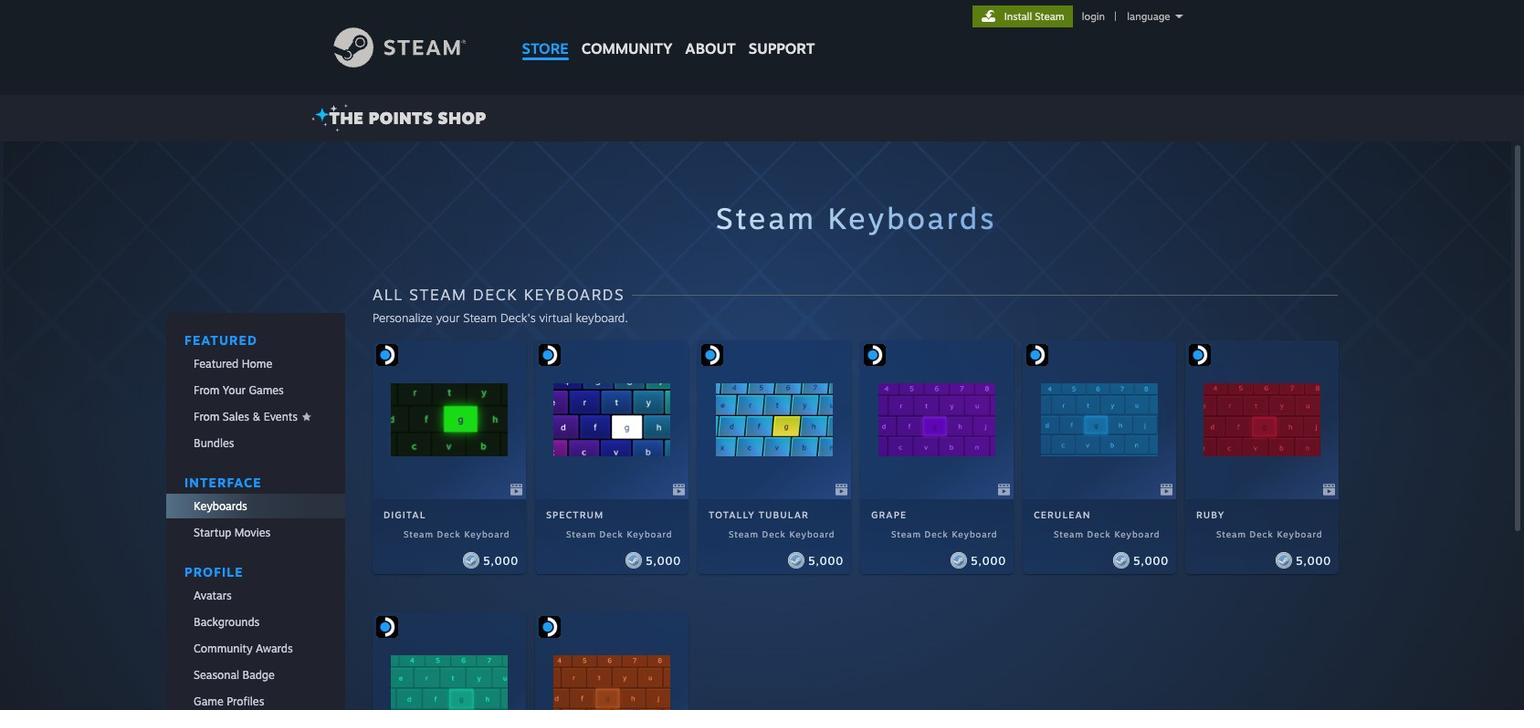 Task type: locate. For each thing, give the bounding box(es) containing it.
1 steam deck keyboard from the left
[[404, 529, 510, 540]]

about link
[[679, 0, 742, 62]]

4 5,000 from the left
[[971, 554, 1006, 568]]

steam deck keyboard down cerulean
[[1054, 529, 1160, 540]]

community awards link
[[166, 637, 345, 661]]

steam deck keyboard
[[404, 529, 510, 540], [566, 529, 673, 540], [729, 529, 835, 540], [891, 529, 998, 540], [1054, 529, 1160, 540], [1216, 529, 1323, 540]]

deck for digital
[[437, 529, 461, 540]]

from inside from sales & events link
[[194, 410, 220, 424]]

steam deck keyboard down grape
[[891, 529, 998, 540]]

awards
[[256, 642, 293, 656]]

featured
[[194, 357, 239, 371]]

grape
[[871, 509, 907, 520]]

seasonal badge
[[194, 668, 275, 682]]

3 steam deck keyboard from the left
[[729, 529, 835, 540]]

seasonal
[[194, 668, 239, 682]]

keyboard for ruby
[[1277, 529, 1323, 540]]

steam deck keyboard for grape
[[891, 529, 998, 540]]

startup movies link
[[166, 521, 345, 545]]

deck's
[[501, 311, 536, 325]]

profiles
[[227, 695, 264, 709]]

6 steam deck keyboard from the left
[[1216, 529, 1323, 540]]

the points shop
[[329, 108, 486, 128]]

from for from your games
[[194, 384, 220, 397]]

deck for grape
[[925, 529, 949, 540]]

steam deck keyboard for spectrum
[[566, 529, 673, 540]]

from inside from your games link
[[194, 384, 220, 397]]

steam deck keyboard down ruby
[[1216, 529, 1323, 540]]

ruby
[[1196, 509, 1225, 520]]

community link
[[575, 0, 679, 66]]

6 5,000 from the left
[[1296, 554, 1331, 568]]

totally
[[709, 509, 755, 520]]

steam deck image
[[539, 344, 561, 366], [701, 344, 723, 366], [864, 344, 886, 366], [1189, 344, 1211, 366], [376, 616, 398, 638], [539, 616, 561, 638]]

cerulean
[[1034, 509, 1091, 520]]

store
[[522, 39, 569, 58]]

install steam link
[[972, 5, 1073, 27]]

game
[[194, 695, 224, 709]]

3 5,000 from the left
[[808, 554, 844, 568]]

badge
[[243, 668, 275, 682]]

login link
[[1078, 10, 1109, 23]]

4 steam deck keyboard from the left
[[891, 529, 998, 540]]

startup
[[194, 526, 231, 540]]

5,000
[[483, 554, 519, 568], [646, 554, 681, 568], [808, 554, 844, 568], [971, 554, 1006, 568], [1133, 554, 1169, 568], [1296, 554, 1331, 568]]

5 5,000 from the left
[[1133, 554, 1169, 568]]

steam
[[1035, 10, 1064, 23], [716, 200, 816, 237], [409, 285, 467, 304], [463, 311, 497, 325], [404, 529, 434, 540], [566, 529, 596, 540], [729, 529, 759, 540], [891, 529, 921, 540], [1054, 529, 1084, 540], [1216, 529, 1246, 540]]

5 steam deck keyboard from the left
[[1054, 529, 1160, 540]]

0 vertical spatial from
[[194, 384, 220, 397]]

steam deck image
[[376, 344, 398, 366], [1026, 344, 1048, 366]]

store link
[[516, 0, 575, 66]]

2 from from the top
[[194, 410, 220, 424]]

keyboard for spectrum
[[627, 529, 673, 540]]

1 keyboard from the left
[[464, 529, 510, 540]]

sales
[[223, 410, 249, 424]]

virtual
[[539, 311, 572, 325]]

from sales & events link
[[166, 405, 345, 429]]

1 horizontal spatial keyboards
[[524, 285, 625, 304]]

bundles link
[[166, 431, 345, 456]]

0 horizontal spatial keyboards
[[194, 500, 247, 513]]

keyboard
[[464, 529, 510, 540], [627, 529, 673, 540], [789, 529, 835, 540], [952, 529, 998, 540], [1115, 529, 1160, 540], [1277, 529, 1323, 540]]

2 vertical spatial keyboards
[[194, 500, 247, 513]]

keyboard for cerulean
[[1115, 529, 1160, 540]]

0 vertical spatial keyboards
[[828, 200, 997, 237]]

deck for cerulean
[[1087, 529, 1111, 540]]

keyboard for totally tubular
[[789, 529, 835, 540]]

0 horizontal spatial steam deck image
[[376, 344, 398, 366]]

steam deck keyboard for digital
[[404, 529, 510, 540]]

1 horizontal spatial steam deck image
[[1026, 344, 1048, 366]]

1 from from the top
[[194, 384, 220, 397]]

1 steam deck image from the left
[[376, 344, 398, 366]]

community
[[581, 39, 672, 58]]

2 steam deck keyboard from the left
[[566, 529, 673, 540]]

totally tubular
[[709, 509, 809, 520]]

5 keyboard from the left
[[1115, 529, 1160, 540]]

2 keyboard from the left
[[627, 529, 673, 540]]

keyboard for digital
[[464, 529, 510, 540]]

keyboards
[[828, 200, 997, 237], [524, 285, 625, 304], [194, 500, 247, 513]]

deck for ruby
[[1250, 529, 1274, 540]]

steam deck keyboard down digital
[[404, 529, 510, 540]]

steam keyboards
[[716, 200, 997, 237]]

from
[[194, 384, 220, 397], [194, 410, 220, 424]]

all
[[372, 285, 403, 304]]

from up bundles at the bottom of the page
[[194, 410, 220, 424]]

6 keyboard from the left
[[1277, 529, 1323, 540]]

keyboards link
[[166, 494, 345, 519]]

1 vertical spatial from
[[194, 410, 220, 424]]

2 5,000 from the left
[[646, 554, 681, 568]]

5,000 for digital
[[483, 554, 519, 568]]

digital
[[383, 509, 426, 520]]

2 steam deck image from the left
[[1026, 344, 1048, 366]]

3 keyboard from the left
[[789, 529, 835, 540]]

login | language
[[1082, 10, 1170, 23]]

deck
[[473, 285, 518, 304], [437, 529, 461, 540], [600, 529, 624, 540], [762, 529, 786, 540], [925, 529, 949, 540], [1087, 529, 1111, 540], [1250, 529, 1274, 540]]

from left your
[[194, 384, 220, 397]]

4 keyboard from the left
[[952, 529, 998, 540]]

1 vertical spatial keyboards
[[524, 285, 625, 304]]

deck inside all steam deck keyboards personalize your steam deck's virtual keyboard.
[[473, 285, 518, 304]]

1 5,000 from the left
[[483, 554, 519, 568]]

your
[[436, 311, 460, 325]]

steam deck keyboard down tubular
[[729, 529, 835, 540]]

steam deck keyboard for ruby
[[1216, 529, 1323, 540]]

steam deck keyboard down spectrum
[[566, 529, 673, 540]]

bundles
[[194, 437, 234, 450]]

keyboard for grape
[[952, 529, 998, 540]]



Task type: vqa. For each thing, say whether or not it's contained in the screenshot.
keyboard.
yes



Task type: describe. For each thing, give the bounding box(es) containing it.
events
[[264, 410, 298, 424]]

keyboards inside all steam deck keyboards personalize your steam deck's virtual keyboard.
[[524, 285, 625, 304]]

language
[[1127, 10, 1170, 23]]

5,000 for spectrum
[[646, 554, 681, 568]]

steam deck keyboard for cerulean
[[1054, 529, 1160, 540]]

avatars
[[194, 589, 232, 603]]

featured home link
[[166, 352, 345, 376]]

support
[[749, 39, 815, 58]]

&
[[252, 410, 261, 424]]

personalize
[[372, 311, 432, 325]]

5,000 for grape
[[971, 554, 1006, 568]]

game profiles link
[[166, 690, 345, 711]]

home
[[242, 357, 272, 371]]

5,000 for cerulean
[[1133, 554, 1169, 568]]

|
[[1114, 10, 1117, 23]]

startup movies
[[194, 526, 271, 540]]

from your games
[[194, 384, 284, 397]]

about
[[685, 39, 736, 58]]

the
[[329, 108, 364, 128]]

backgrounds
[[194, 616, 260, 629]]

steam deck image for cerulean
[[1026, 344, 1048, 366]]

steam deck image for spectrum
[[539, 344, 561, 366]]

support link
[[742, 0, 821, 62]]

community
[[194, 642, 253, 656]]

spectrum
[[546, 509, 604, 520]]

points
[[369, 108, 433, 128]]

shop
[[438, 108, 486, 128]]

deck for totally tubular
[[762, 529, 786, 540]]

from for from sales & events
[[194, 410, 220, 424]]

seasonal badge link
[[166, 663, 345, 688]]

steam deck image for ruby
[[1189, 344, 1211, 366]]

steam deck image for grape
[[864, 344, 886, 366]]

community awards
[[194, 642, 293, 656]]

steam deck image for digital
[[376, 344, 398, 366]]

backgrounds link
[[166, 610, 345, 635]]

steam deck keyboard for totally tubular
[[729, 529, 835, 540]]

all steam deck keyboards personalize your steam deck's virtual keyboard.
[[372, 285, 628, 325]]

steam inside 'install steam' link
[[1035, 10, 1064, 23]]

install
[[1004, 10, 1032, 23]]

2 horizontal spatial keyboards
[[828, 200, 997, 237]]

install steam
[[1004, 10, 1064, 23]]

deck for spectrum
[[600, 529, 624, 540]]

featured home
[[194, 357, 272, 371]]

the points shop link
[[311, 104, 494, 132]]

game profiles
[[194, 695, 264, 709]]

avatars link
[[166, 584, 345, 608]]

your
[[223, 384, 246, 397]]

steam deck image for totally tubular
[[701, 344, 723, 366]]

5,000 for ruby
[[1296, 554, 1331, 568]]

keyboard.
[[576, 311, 628, 325]]

tubular
[[759, 509, 809, 520]]

movies
[[234, 526, 271, 540]]

from sales & events
[[194, 410, 298, 424]]

login
[[1082, 10, 1105, 23]]

5,000 for totally tubular
[[808, 554, 844, 568]]

games
[[249, 384, 284, 397]]

from your games link
[[166, 378, 345, 403]]



